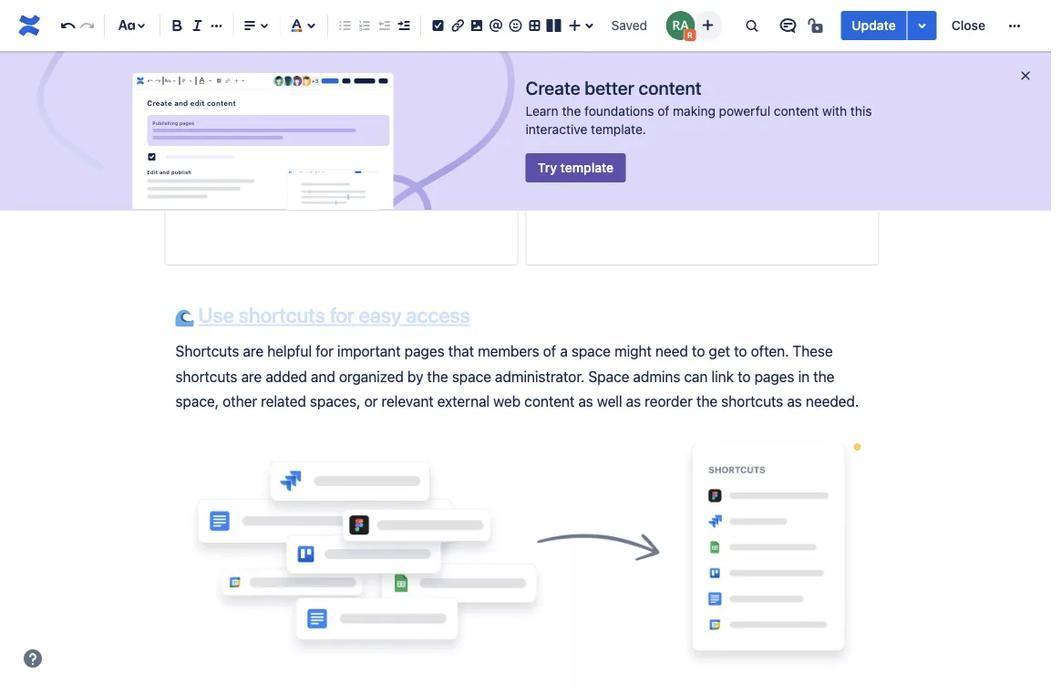 Task type: vqa. For each thing, say whether or not it's contained in the screenshot.
top get
yes



Task type: locate. For each thing, give the bounding box(es) containing it.
and left edit
[[174, 99, 188, 107]]

content down the administrator.
[[525, 393, 575, 410]]

making
[[673, 104, 716, 119]]

2 vertical spatial or
[[364, 393, 378, 410]]

1 vertical spatial with
[[697, 161, 724, 179]]

0 horizontal spatial so
[[827, 0, 843, 18]]

easy
[[359, 303, 402, 328]]

as left well
[[579, 393, 594, 410]]

external
[[438, 393, 490, 410]]

0 vertical spatial pages
[[180, 120, 194, 126]]

checkbox image
[[215, 74, 223, 88]]

undo ⌘z image
[[57, 15, 79, 36]]

work.
[[724, 186, 760, 204]]

so visitors can quickly get a sense of your team's goals.
[[538, 0, 846, 68]]

edit
[[190, 99, 205, 107]]

, and
[[667, 0, 703, 18]]

2 horizontal spatial as
[[788, 393, 803, 410]]

chevron down image
[[171, 74, 178, 88], [187, 74, 195, 88], [207, 74, 214, 88], [240, 74, 247, 88]]

and
[[674, 0, 699, 18], [174, 99, 188, 107], [602, 111, 626, 129], [160, 169, 170, 175], [311, 368, 335, 385]]

and right edit
[[160, 169, 170, 175]]

or
[[590, 136, 603, 154], [795, 161, 809, 179], [364, 393, 378, 410]]

and up spaces,
[[311, 368, 335, 385]]

2 vertical spatial of
[[543, 343, 557, 360]]

chevron down image left align left image
[[171, 74, 178, 88]]

you
[[669, 161, 693, 179]]

quickly
[[616, 25, 662, 43]]

dismiss image
[[1019, 68, 1034, 83]]

1 horizontal spatial team's
[[794, 25, 838, 43]]

with left the this
[[823, 104, 848, 119]]

of up the administrator.
[[543, 343, 557, 360]]

and for , and
[[674, 0, 699, 18]]

web
[[494, 393, 521, 410]]

chevron down image for text color icon
[[207, 74, 214, 88]]

related
[[261, 393, 306, 410]]

2 vertical spatial contact
[[616, 161, 665, 179]]

0 horizontal spatial or
[[364, 393, 378, 410]]

other inside share your timezone and links to slack channels, email aliases, or other contact details your team uses so visitors can contact you with questions or feedback about your team's work.
[[607, 136, 642, 154]]

get inside so visitors can quickly get a sense of your team's goals.
[[666, 25, 687, 43]]

contact up the you
[[646, 136, 695, 154]]

space,
[[176, 393, 219, 410]]

other right the space,
[[223, 393, 257, 410]]

2 vertical spatial can
[[685, 368, 708, 385]]

1 horizontal spatial create
[[526, 77, 581, 98]]

visitors inside so visitors can quickly get a sense of your team's goals.
[[538, 25, 585, 43]]

shortcuts down link
[[722, 393, 784, 410]]

of right sense
[[745, 25, 758, 43]]

of
[[745, 25, 758, 43], [658, 104, 670, 119], [543, 343, 557, 360]]

visitors down aliases,
[[538, 161, 585, 179]]

get up link
[[709, 343, 731, 360]]

1 vertical spatial space
[[452, 368, 492, 385]]

create inside 'create better content learn the foundations of making powerful content with this interactive template.'
[[526, 77, 581, 98]]

chevron down image for plus icon
[[240, 74, 247, 88]]

reorder
[[645, 393, 693, 410]]

create up publishing
[[147, 99, 172, 107]]

0 vertical spatial can
[[588, 25, 612, 43]]

0 horizontal spatial get
[[666, 25, 687, 43]]

template
[[561, 160, 614, 175]]

1 vertical spatial pages
[[405, 343, 445, 360]]

of down the tell people how to contact you.
[[658, 104, 670, 119]]

use
[[198, 303, 234, 328]]

link
[[712, 368, 734, 385]]

your left no restrictions icon
[[762, 25, 791, 43]]

get down ,
[[666, 25, 687, 43]]

0 vertical spatial shortcuts
[[239, 303, 325, 328]]

0 vertical spatial contact
[[667, 86, 720, 104]]

1 horizontal spatial space
[[572, 343, 611, 360]]

1 vertical spatial other
[[223, 393, 257, 410]]

space up external
[[452, 368, 492, 385]]

mention image
[[485, 15, 507, 36]]

1 vertical spatial create
[[147, 99, 172, 107]]

1 horizontal spatial other
[[607, 136, 642, 154]]

1 horizontal spatial get
[[709, 343, 731, 360]]

0 vertical spatial other
[[607, 136, 642, 154]]

can
[[588, 25, 612, 43], [588, 161, 612, 179], [685, 368, 708, 385]]

admins
[[634, 368, 681, 385]]

0 vertical spatial or
[[590, 136, 603, 154]]

often.
[[751, 343, 789, 360]]

can inside share your timezone and links to slack channels, email aliases, or other contact details your team uses so visitors can contact you with questions or feedback about your team's work.
[[588, 161, 612, 179]]

the down link
[[697, 393, 718, 410]]

0 horizontal spatial team's
[[676, 186, 721, 204]]

0 horizontal spatial with
[[697, 161, 724, 179]]

0 vertical spatial for
[[330, 303, 355, 328]]

0 vertical spatial of
[[745, 25, 758, 43]]

as
[[579, 393, 594, 410], [626, 393, 641, 410], [788, 393, 803, 410]]

create
[[526, 77, 581, 98], [147, 99, 172, 107]]

link image
[[447, 15, 469, 36]]

contact
[[667, 86, 720, 104], [646, 136, 695, 154], [616, 161, 665, 179]]

1 vertical spatial team's
[[676, 186, 721, 204]]

chevron down image left text color icon
[[187, 74, 195, 88]]

are left helpful
[[243, 343, 264, 360]]

ruby anderson image
[[666, 11, 695, 40]]

2 chevron down image from the left
[[187, 74, 195, 88]]

1 vertical spatial for
[[316, 343, 334, 360]]

visitors
[[538, 25, 585, 43], [538, 161, 585, 179]]

1 vertical spatial so
[[850, 136, 865, 154]]

2 horizontal spatial shortcuts
[[722, 393, 784, 410]]

0 vertical spatial visitors
[[538, 25, 585, 43]]

2 vertical spatial pages
[[755, 368, 795, 385]]

goals.
[[538, 50, 577, 68]]

2 as from the left
[[626, 393, 641, 410]]

space
[[572, 343, 611, 360], [452, 368, 492, 385]]

the right the 'by' on the left of the page
[[427, 368, 449, 385]]

contact up about
[[616, 161, 665, 179]]

find and replace image
[[741, 15, 763, 36]]

template.
[[591, 122, 647, 137]]

create for better
[[526, 77, 581, 98]]

text style image
[[164, 74, 172, 88]]

0 vertical spatial space
[[572, 343, 611, 360]]

as down "in"
[[788, 393, 803, 410]]

as right well
[[626, 393, 641, 410]]

0 vertical spatial with
[[823, 104, 848, 119]]

4 chevron down image from the left
[[240, 74, 247, 88]]

:ocean: image
[[176, 308, 194, 327], [176, 308, 194, 327]]

align left image
[[180, 74, 188, 88]]

team's down the you
[[676, 186, 721, 204]]

pages up the 'by' on the left of the page
[[405, 343, 445, 360]]

outdent ⇧tab image
[[373, 15, 395, 36]]

create and edit content
[[147, 99, 236, 107]]

for left 'easy'
[[330, 303, 355, 328]]

team's left update button
[[794, 25, 838, 43]]

0 vertical spatial are
[[243, 343, 264, 360]]

can left link
[[685, 368, 708, 385]]

1 as from the left
[[579, 393, 594, 410]]

try
[[538, 160, 557, 175]]

the up interactive
[[562, 104, 581, 119]]

comment icon image
[[778, 15, 799, 36]]

other down links
[[607, 136, 642, 154]]

chevron down image left checkbox image
[[207, 74, 214, 88]]

details
[[699, 136, 742, 154]]

1 horizontal spatial as
[[626, 393, 641, 410]]

2 horizontal spatial or
[[795, 161, 809, 179]]

more image
[[1004, 15, 1026, 36]]

0 horizontal spatial create
[[147, 99, 172, 107]]

1 chevron down image from the left
[[171, 74, 178, 88]]

the inside 'create better content learn the foundations of making powerful content with this interactive template.'
[[562, 104, 581, 119]]

or inside shortcuts are helpful for important pages that members of a space might need to get to often. these shortcuts are added and organized by the space administrator. space admins can link to pages in the space, other related spaces, or relevant external web content as well as reorder the shortcuts as needed.
[[364, 393, 378, 410]]

team's
[[794, 25, 838, 43], [676, 186, 721, 204]]

the
[[562, 104, 581, 119], [427, 368, 449, 385], [814, 368, 835, 385], [697, 393, 718, 410]]

create for and
[[147, 99, 172, 107]]

share your timezone and links to slack channels, email aliases, or other contact details your team uses so visitors can contact you with questions or feedback about your team's work.
[[538, 86, 869, 204]]

to right links
[[663, 111, 676, 129]]

1 horizontal spatial of
[[658, 104, 670, 119]]

or down organized
[[364, 393, 378, 410]]

other
[[607, 136, 642, 154], [223, 393, 257, 410]]

chevron down image for the text style icon
[[171, 74, 178, 88]]

shortcuts up helpful
[[239, 303, 325, 328]]

0 horizontal spatial a
[[560, 343, 568, 360]]

close button
[[941, 11, 997, 40]]

of inside shortcuts are helpful for important pages that members of a space might need to get to often. these shortcuts are added and organized by the space administrator. space admins can link to pages in the space, other related spaces, or relevant external web content as well as reorder the shortcuts as needed.
[[543, 343, 557, 360]]

pages
[[180, 120, 194, 126], [405, 343, 445, 360], [755, 368, 795, 385]]

0 vertical spatial team's
[[794, 25, 838, 43]]

foundations
[[585, 104, 655, 119]]

team's inside share your timezone and links to slack channels, email aliases, or other contact details your team uses so visitors can contact you with questions or feedback about your team's work.
[[676, 186, 721, 204]]

for right helpful
[[316, 343, 334, 360]]

1 vertical spatial visitors
[[538, 161, 585, 179]]

with down details
[[697, 161, 724, 179]]

a
[[691, 25, 699, 43], [560, 343, 568, 360]]

numbered list ⌘⇧7 image
[[354, 15, 376, 36]]

1 vertical spatial get
[[709, 343, 731, 360]]

can up about
[[588, 161, 612, 179]]

a up the administrator.
[[560, 343, 568, 360]]

1 vertical spatial shortcuts
[[176, 368, 238, 385]]

or down team
[[795, 161, 809, 179]]

your
[[762, 25, 791, 43], [799, 86, 828, 104], [746, 136, 775, 154], [644, 186, 673, 204]]

visitors up the goals.
[[538, 25, 585, 43]]

update button
[[841, 11, 907, 40]]

1 vertical spatial a
[[560, 343, 568, 360]]

0 vertical spatial a
[[691, 25, 699, 43]]

1 horizontal spatial so
[[850, 136, 865, 154]]

with
[[823, 104, 848, 119], [697, 161, 724, 179]]

and right ,
[[674, 0, 699, 18]]

and down the how
[[602, 111, 626, 129]]

members
[[478, 343, 540, 360]]

publishing
[[153, 120, 178, 126]]

can left "quickly"
[[588, 25, 612, 43]]

a inside so visitors can quickly get a sense of your team's goals.
[[691, 25, 699, 43]]

to
[[649, 86, 663, 104], [663, 111, 676, 129], [692, 343, 705, 360], [734, 343, 748, 360], [738, 368, 751, 385]]

3 as from the left
[[788, 393, 803, 410]]

sense
[[702, 25, 741, 43]]

chevron down image right link icon
[[240, 74, 247, 88]]

0 vertical spatial get
[[666, 25, 687, 43]]

so right the uses
[[850, 136, 865, 154]]

redo image
[[154, 74, 162, 88]]

with inside 'create better content learn the foundations of making powerful content with this interactive template.'
[[823, 104, 848, 119]]

0 horizontal spatial of
[[543, 343, 557, 360]]

are left added
[[241, 368, 262, 385]]

for
[[330, 303, 355, 328], [316, 343, 334, 360]]

team
[[779, 136, 811, 154]]

2 visitors from the top
[[538, 161, 585, 179]]

update
[[852, 18, 896, 33]]

confluence image
[[15, 11, 44, 40], [15, 11, 44, 40]]

space
[[589, 368, 630, 385]]

3 chevron down image from the left
[[207, 74, 214, 88]]

a left sense
[[691, 25, 699, 43]]

contact up making
[[667, 86, 720, 104]]

publish
[[171, 169, 192, 175]]

help image
[[22, 648, 44, 670]]

space up 'space'
[[572, 343, 611, 360]]

2 horizontal spatial of
[[745, 25, 758, 43]]

0 horizontal spatial as
[[579, 393, 594, 410]]

1 horizontal spatial a
[[691, 25, 699, 43]]

0 vertical spatial create
[[526, 77, 581, 98]]

so right comment icon
[[827, 0, 843, 18]]

added
[[266, 368, 307, 385]]

1 horizontal spatial with
[[823, 104, 848, 119]]

1 vertical spatial can
[[588, 161, 612, 179]]

needed.
[[806, 393, 860, 410]]

1 visitors from the top
[[538, 25, 585, 43]]

table image
[[524, 15, 546, 36]]

shortcuts down shortcuts
[[176, 368, 238, 385]]

or up template
[[590, 136, 603, 154]]

learn
[[526, 104, 559, 119]]

0 vertical spatial so
[[827, 0, 843, 18]]

shortcuts
[[239, 303, 325, 328], [176, 368, 238, 385], [722, 393, 784, 410]]

0 horizontal spatial other
[[223, 393, 257, 410]]

get
[[666, 25, 687, 43], [709, 343, 731, 360]]

and for create and edit content
[[174, 99, 188, 107]]

1 horizontal spatial pages
[[405, 343, 445, 360]]

pages down create and edit content
[[180, 120, 194, 126]]

content
[[639, 77, 702, 98], [207, 99, 236, 107], [774, 104, 819, 119], [525, 393, 575, 410]]

pages down often.
[[755, 368, 795, 385]]

so inside so visitors can quickly get a sense of your team's goals.
[[827, 0, 843, 18]]

invite to edit image
[[697, 14, 719, 36]]

1 vertical spatial of
[[658, 104, 670, 119]]

0 horizontal spatial pages
[[180, 120, 194, 126]]

create up learn
[[526, 77, 581, 98]]



Task type: describe. For each thing, give the bounding box(es) containing it.
with inside share your timezone and links to slack channels, email aliases, or other contact details your team uses so visitors can contact you with questions or feedback about your team's work.
[[697, 161, 724, 179]]

powerful
[[719, 104, 771, 119]]

you.
[[724, 86, 754, 104]]

important
[[337, 343, 401, 360]]

people
[[565, 86, 613, 104]]

content inside shortcuts are helpful for important pages that members of a space might need to get to often. these shortcuts are added and organized by the space administrator. space admins can link to pages in the space, other related spaces, or relevant external web content as well as reorder the shortcuts as needed.
[[525, 393, 575, 410]]

of inside so visitors can quickly get a sense of your team's goals.
[[745, 25, 758, 43]]

0 horizontal spatial shortcuts
[[176, 368, 238, 385]]

better
[[585, 77, 635, 98]]

slack
[[680, 111, 715, 129]]

shortcuts are helpful for important pages that members of a space might need to get to often. these shortcuts are added and organized by the space administrator. space admins can link to pages in the space, other related spaces, or relevant external web content as well as reorder the shortcuts as needed.
[[176, 343, 860, 410]]

well
[[597, 393, 623, 410]]

organized
[[339, 368, 404, 385]]

the right "in"
[[814, 368, 835, 385]]

your inside so visitors can quickly get a sense of your team's goals.
[[762, 25, 791, 43]]

content down share
[[774, 104, 819, 119]]

plus image
[[233, 74, 240, 88]]

helpful
[[267, 343, 312, 360]]

1 horizontal spatial or
[[590, 136, 603, 154]]

channels,
[[719, 111, 782, 129]]

can inside shortcuts are helpful for important pages that members of a space might need to get to often. these shortcuts are added and organized by the space administrator. space admins can link to pages in the space, other related spaces, or relevant external web content as well as reorder the shortcuts as needed.
[[685, 368, 708, 385]]

text color image
[[197, 74, 208, 88]]

spaces,
[[310, 393, 361, 410]]

saved
[[612, 18, 648, 33]]

to right the how
[[649, 86, 663, 104]]

1 vertical spatial or
[[795, 161, 809, 179]]

access
[[406, 303, 470, 328]]

uses
[[815, 136, 846, 154]]

confluence icon image
[[135, 76, 146, 86]]

chevron down image for align left image
[[187, 74, 195, 88]]

in
[[799, 368, 810, 385]]

bold ⌘b image
[[167, 15, 189, 36]]

no restrictions image
[[807, 15, 829, 36]]

so inside share your timezone and links to slack channels, email aliases, or other contact details your team uses so visitors can contact you with questions or feedback about your team's work.
[[850, 136, 865, 154]]

adjust update settings image
[[912, 15, 934, 36]]

to right link
[[738, 368, 751, 385]]

redo ⌘⇧z image
[[76, 15, 98, 36]]

create better content learn the foundations of making powerful content with this interactive template.
[[526, 77, 872, 137]]

relevant
[[382, 393, 434, 410]]

0 horizontal spatial space
[[452, 368, 492, 385]]

email
[[785, 111, 820, 129]]

2 vertical spatial shortcuts
[[722, 393, 784, 410]]

1 vertical spatial contact
[[646, 136, 695, 154]]

and inside shortcuts are helpful for important pages that members of a space might need to get to often. these shortcuts are added and organized by the space administrator. space admins can link to pages in the space, other related spaces, or relevant external web content as well as reorder the shortcuts as needed.
[[311, 368, 335, 385]]

content down checkbox image
[[207, 99, 236, 107]]

need
[[656, 343, 689, 360]]

and inside share your timezone and links to slack channels, email aliases, or other contact details your team uses so visitors can contact you with questions or feedback about your team's work.
[[602, 111, 626, 129]]

feedback
[[538, 186, 599, 204]]

link image
[[224, 74, 232, 88]]

questions
[[728, 161, 792, 179]]

can inside so visitors can quickly get a sense of your team's goals.
[[588, 25, 612, 43]]

this
[[851, 104, 872, 119]]

interactive
[[526, 122, 588, 137]]

administrator.
[[495, 368, 585, 385]]

bullet list ⌘⇧8 image
[[334, 15, 356, 36]]

that
[[449, 343, 474, 360]]

checkbox image
[[144, 149, 159, 164]]

italic ⌘i image
[[187, 15, 208, 36]]

share
[[758, 86, 796, 104]]

to left often.
[[734, 343, 748, 360]]

edit
[[147, 169, 158, 175]]

edit and publish
[[147, 169, 192, 175]]

content up making
[[639, 77, 702, 98]]

links
[[630, 111, 659, 129]]

tell
[[538, 86, 562, 104]]

undo image
[[146, 74, 154, 88]]

shortcuts
[[176, 343, 239, 360]]

timezone
[[538, 111, 598, 129]]

about
[[602, 186, 640, 204]]

use shortcuts for easy access
[[198, 303, 470, 328]]

close
[[952, 18, 986, 33]]

text styles image
[[116, 15, 138, 36]]

these
[[793, 343, 834, 360]]

your down the you
[[644, 186, 673, 204]]

might
[[615, 343, 652, 360]]

align left image
[[239, 15, 261, 36]]

2 horizontal spatial pages
[[755, 368, 795, 385]]

indent tab image
[[393, 15, 415, 36]]

your up email
[[799, 86, 828, 104]]

of inside 'create better content learn the foundations of making powerful content with this interactive template.'
[[658, 104, 670, 119]]

publishing pages
[[153, 120, 194, 126]]

tell people how to contact you.
[[538, 86, 754, 104]]

your up the questions
[[746, 136, 775, 154]]

and for edit and publish
[[160, 169, 170, 175]]

get inside shortcuts are helpful for important pages that members of a space might need to get to often. these shortcuts are added and organized by the space administrator. space admins can link to pages in the space, other related spaces, or relevant external web content as well as reorder the shortcuts as needed.
[[709, 343, 731, 360]]

action item image
[[428, 15, 449, 36]]

other inside shortcuts are helpful for important pages that members of a space might need to get to often. these shortcuts are added and organized by the space administrator. space admins can link to pages in the space, other related spaces, or relevant external web content as well as reorder the shortcuts as needed.
[[223, 393, 257, 410]]

a inside shortcuts are helpful for important pages that members of a space might need to get to often. these shortcuts are added and organized by the space administrator. space admins can link to pages in the space, other related spaces, or relevant external web content as well as reorder the shortcuts as needed.
[[560, 343, 568, 360]]

by
[[408, 368, 424, 385]]

to right need
[[692, 343, 705, 360]]

how
[[616, 86, 646, 104]]

more formatting image
[[206, 15, 228, 36]]

try template button
[[526, 153, 626, 182]]

+3
[[312, 77, 319, 84]]

try template
[[538, 160, 614, 175]]

add image, video, or file image
[[466, 15, 488, 36]]

,
[[667, 0, 671, 18]]

emoji image
[[505, 15, 527, 36]]

layouts image
[[543, 15, 565, 36]]

1 vertical spatial are
[[241, 368, 262, 385]]

aliases,
[[538, 136, 586, 154]]

1 horizontal spatial shortcuts
[[239, 303, 325, 328]]

to inside share your timezone and links to slack channels, email aliases, or other contact details your team uses so visitors can contact you with questions or feedback about your team's work.
[[663, 111, 676, 129]]

visitors inside share your timezone and links to slack channels, email aliases, or other contact details your team uses so visitors can contact you with questions or feedback about your team's work.
[[538, 161, 585, 179]]

for inside shortcuts are helpful for important pages that members of a space might need to get to often. these shortcuts are added and organized by the space administrator. space admins can link to pages in the space, other related spaces, or relevant external web content as well as reorder the shortcuts as needed.
[[316, 343, 334, 360]]

team's inside so visitors can quickly get a sense of your team's goals.
[[794, 25, 838, 43]]



